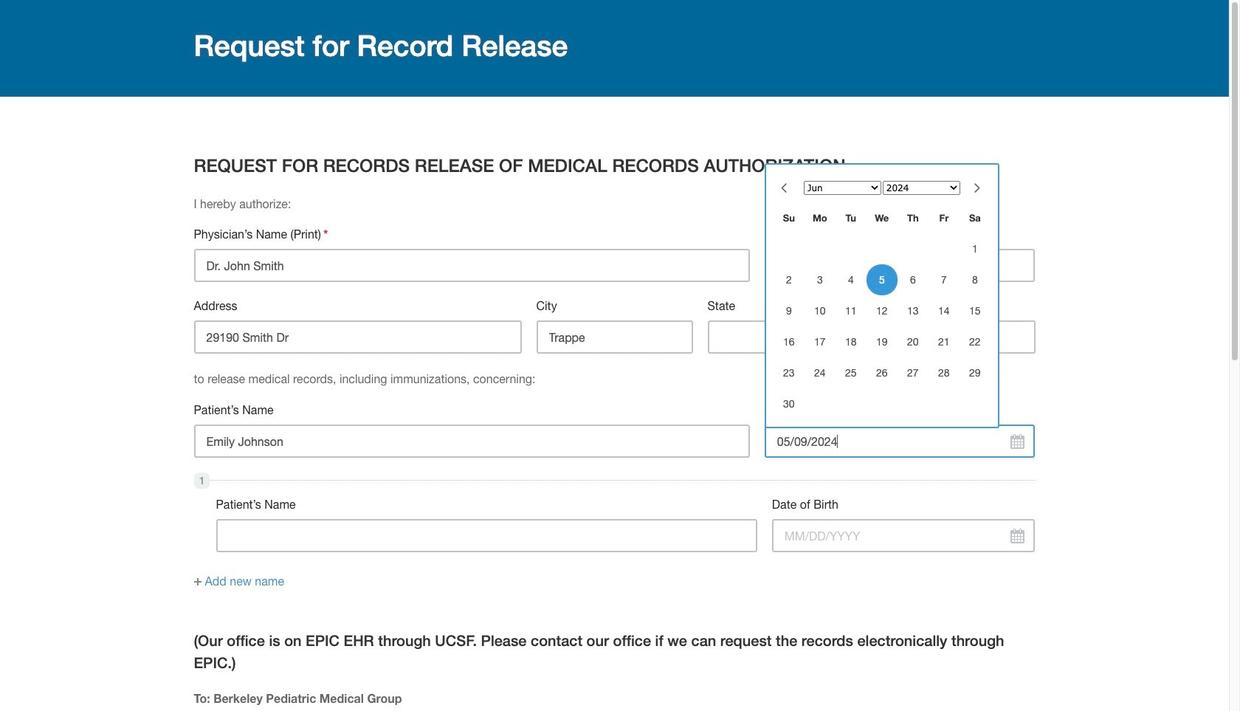Task type: vqa. For each thing, say whether or not it's contained in the screenshot.
top the MM/DD/YYYY "text field"
yes



Task type: locate. For each thing, give the bounding box(es) containing it.
None text field
[[194, 321, 522, 354], [194, 425, 750, 458], [216, 519, 758, 553], [194, 321, 522, 354], [194, 425, 750, 458], [216, 519, 758, 553]]

MM/DD/YYYY text field
[[765, 425, 1036, 458], [773, 519, 1036, 553]]

(xxx) xxx-xxxx text field
[[765, 249, 1036, 282]]

None text field
[[194, 249, 750, 282], [537, 321, 693, 354], [708, 321, 865, 354], [879, 321, 1036, 354], [194, 249, 750, 282], [537, 321, 693, 354], [708, 321, 865, 354], [879, 321, 1036, 354]]

0 vertical spatial mm/dd/yyyy text field
[[765, 425, 1036, 458]]



Task type: describe. For each thing, give the bounding box(es) containing it.
1 vertical spatial mm/dd/yyyy text field
[[773, 519, 1036, 553]]



